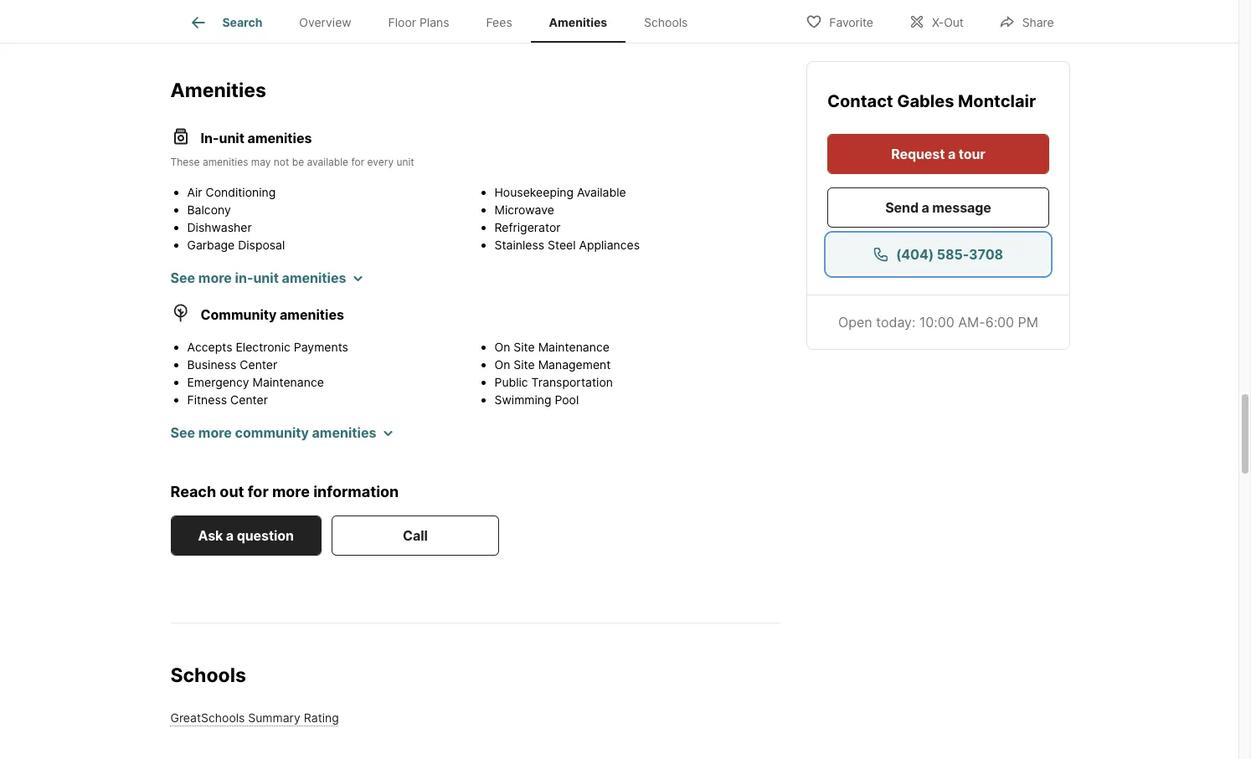 Task type: describe. For each thing, give the bounding box(es) containing it.
request
[[891, 145, 945, 162]]

ask a question button
[[170, 516, 321, 556]]

summary
[[248, 711, 301, 726]]

open today: 10:00 am-6:00 pm
[[838, 313, 1038, 330]]

share button
[[985, 4, 1068, 38]]

see more in-unit amenities
[[170, 270, 346, 286]]

send
[[885, 199, 918, 215]]

question
[[237, 527, 294, 544]]

1 vertical spatial schools
[[170, 664, 246, 687]]

microwave
[[495, 203, 554, 217]]

reach out for more information
[[170, 483, 399, 501]]

emergency
[[187, 375, 249, 389]]

business
[[187, 358, 237, 372]]

air
[[187, 185, 202, 199]]

(404) 585-3708
[[896, 245, 1003, 262]]

pm
[[1018, 313, 1038, 330]]

amenities up the payments
[[280, 307, 344, 323]]

see for see more community amenities
[[170, 425, 195, 441]]

air conditioning balcony dishwasher garbage disposal garden tub
[[187, 185, 285, 270]]

see for see more in-unit amenities
[[170, 270, 195, 286]]

favorite
[[829, 15, 874, 29]]

contact
[[827, 90, 893, 111]]

10:00
[[919, 313, 954, 330]]

these amenities may not be available for every unit
[[170, 156, 414, 168]]

585-
[[937, 245, 969, 262]]

1 vertical spatial center
[[230, 393, 268, 407]]

a for send
[[921, 199, 929, 215]]

call link
[[332, 516, 499, 556]]

schools inside tab
[[644, 15, 688, 30]]

greatschools summary rating
[[170, 711, 339, 726]]

x-
[[932, 15, 944, 29]]

plans
[[420, 15, 449, 30]]

disposal
[[238, 238, 285, 252]]

contact gables montclair
[[827, 90, 1036, 111]]

gables
[[897, 90, 954, 111]]

electronic
[[236, 340, 291, 354]]

swimming
[[495, 393, 552, 407]]

refrigerator
[[495, 220, 561, 235]]

request a tour button
[[827, 133, 1049, 173]]

tub
[[231, 255, 252, 270]]

request a tour
[[891, 145, 985, 162]]

open
[[838, 313, 872, 330]]

schools tab
[[626, 3, 706, 43]]

housekeeping available microwave refrigerator stainless steel appliances
[[495, 185, 640, 252]]

accepts electronic payments business center emergency maintenance fitness center high speed internet access
[[187, 340, 348, 425]]

amenities tab
[[531, 3, 626, 43]]

fees
[[486, 15, 512, 30]]

in-
[[235, 270, 253, 286]]

tour
[[958, 145, 985, 162]]

search link
[[189, 13, 263, 33]]

2 vertical spatial more
[[272, 483, 310, 501]]

may
[[251, 156, 271, 168]]

amenities down in-
[[203, 156, 248, 168]]

pool
[[555, 393, 579, 407]]

2 site from the top
[[514, 358, 535, 372]]

information
[[313, 483, 399, 501]]

(404) 585-3708 link
[[827, 234, 1049, 274]]

accepts
[[187, 340, 232, 354]]

conditioning
[[206, 185, 276, 199]]

see more community amenities
[[170, 425, 376, 441]]

see more community amenities button
[[170, 423, 393, 443]]

see more in-unit amenities button
[[170, 268, 363, 288]]

greatschools summary rating link
[[170, 711, 339, 726]]

maintenance inside "accepts electronic payments business center emergency maintenance fitness center high speed internet access"
[[253, 375, 324, 389]]

(404) 585-3708 button
[[827, 234, 1049, 274]]

floor
[[388, 15, 416, 30]]

fitness
[[187, 393, 227, 407]]

balcony
[[187, 203, 231, 217]]

1 on from the top
[[495, 340, 510, 354]]

call
[[403, 527, 428, 544]]

favorite button
[[792, 4, 888, 38]]

more for community
[[198, 425, 232, 441]]

search
[[222, 15, 263, 30]]

share
[[1022, 15, 1054, 29]]

payments
[[294, 340, 348, 354]]

speed
[[216, 410, 252, 425]]

high
[[187, 410, 213, 425]]

out
[[220, 483, 244, 501]]

every
[[367, 156, 394, 168]]

floor plans
[[388, 15, 449, 30]]



Task type: locate. For each thing, give the bounding box(es) containing it.
0 horizontal spatial for
[[248, 483, 269, 501]]

tab list containing search
[[170, 0, 720, 43]]

unit up conditioning
[[219, 130, 244, 147]]

garden
[[187, 255, 228, 270]]

in-unit amenities
[[201, 130, 312, 147]]

community
[[201, 307, 277, 323]]

1 internet from the left
[[255, 410, 298, 425]]

1 horizontal spatial maintenance
[[538, 340, 610, 354]]

internet inside on site maintenance on site management public transportation swimming pool wireless internet access
[[545, 410, 588, 425]]

0 vertical spatial more
[[198, 270, 232, 286]]

message
[[932, 199, 991, 215]]

available
[[577, 185, 626, 199]]

send a message
[[885, 199, 991, 215]]

1 horizontal spatial for
[[351, 156, 364, 168]]

more left in-
[[198, 270, 232, 286]]

1 horizontal spatial internet
[[545, 410, 588, 425]]

unit right every
[[397, 156, 414, 168]]

on site maintenance on site management public transportation swimming pool wireless internet access
[[495, 340, 631, 425]]

1 vertical spatial a
[[921, 199, 929, 215]]

center
[[240, 358, 277, 372], [230, 393, 268, 407]]

2 vertical spatial unit
[[253, 270, 279, 286]]

1 vertical spatial amenities
[[170, 79, 266, 102]]

1 vertical spatial more
[[198, 425, 232, 441]]

see down fitness
[[170, 425, 195, 441]]

0 vertical spatial center
[[240, 358, 277, 372]]

internet for swimming
[[545, 410, 588, 425]]

access for accepts electronic payments business center emergency maintenance fitness center high speed internet access
[[301, 410, 342, 425]]

amenities right fees tab
[[549, 15, 607, 30]]

center down "electronic"
[[240, 358, 277, 372]]

access for on site maintenance on site management public transportation swimming pool wireless internet access
[[591, 410, 631, 425]]

these
[[170, 156, 200, 168]]

0 vertical spatial for
[[351, 156, 364, 168]]

amenities inside see more community amenities dropdown button
[[312, 425, 376, 441]]

housekeeping
[[495, 185, 574, 199]]

not
[[274, 156, 289, 168]]

0 vertical spatial maintenance
[[538, 340, 610, 354]]

access
[[301, 410, 342, 425], [591, 410, 631, 425]]

1 vertical spatial see
[[170, 425, 195, 441]]

1 access from the left
[[301, 410, 342, 425]]

in-
[[201, 130, 219, 147]]

montclair
[[958, 90, 1036, 111]]

overview tab
[[281, 3, 370, 43]]

more down fitness
[[198, 425, 232, 441]]

0 vertical spatial on
[[495, 340, 510, 354]]

amenities
[[248, 130, 312, 147], [203, 156, 248, 168], [282, 270, 346, 286], [280, 307, 344, 323], [312, 425, 376, 441]]

1 site from the top
[[514, 340, 535, 354]]

call button
[[332, 516, 499, 556]]

ask a question
[[198, 527, 294, 544]]

tab list
[[170, 0, 720, 43]]

1 horizontal spatial a
[[921, 199, 929, 215]]

more for in-
[[198, 270, 232, 286]]

steel
[[548, 238, 576, 252]]

1 horizontal spatial schools
[[644, 15, 688, 30]]

2 vertical spatial a
[[226, 527, 234, 544]]

6:00
[[985, 313, 1014, 330]]

today:
[[876, 313, 915, 330]]

2 horizontal spatial a
[[948, 145, 955, 162]]

amenities up community amenities
[[282, 270, 346, 286]]

2 internet from the left
[[545, 410, 588, 425]]

maintenance down "electronic"
[[253, 375, 324, 389]]

2 horizontal spatial unit
[[397, 156, 414, 168]]

2 access from the left
[[591, 410, 631, 425]]

greatschools
[[170, 711, 245, 726]]

amenities inside amenities tab
[[549, 15, 607, 30]]

unit inside dropdown button
[[253, 270, 279, 286]]

site
[[514, 340, 535, 354], [514, 358, 535, 372]]

be
[[292, 156, 304, 168]]

access down transportation
[[591, 410, 631, 425]]

amenities
[[549, 15, 607, 30], [170, 79, 266, 102]]

on
[[495, 340, 510, 354], [495, 358, 510, 372]]

available
[[307, 156, 349, 168]]

access inside "accepts electronic payments business center emergency maintenance fitness center high speed internet access"
[[301, 410, 342, 425]]

1 vertical spatial for
[[248, 483, 269, 501]]

amenities up information
[[312, 425, 376, 441]]

a right ask
[[226, 527, 234, 544]]

0 vertical spatial a
[[948, 145, 955, 162]]

fees tab
[[468, 3, 531, 43]]

0 horizontal spatial schools
[[170, 664, 246, 687]]

a for request
[[948, 145, 955, 162]]

for
[[351, 156, 364, 168], [248, 483, 269, 501]]

wireless
[[495, 410, 541, 425]]

overview
[[299, 15, 352, 30]]

for right the out
[[248, 483, 269, 501]]

out
[[944, 15, 964, 29]]

0 horizontal spatial maintenance
[[253, 375, 324, 389]]

0 horizontal spatial unit
[[219, 130, 244, 147]]

1 horizontal spatial access
[[591, 410, 631, 425]]

0 horizontal spatial access
[[301, 410, 342, 425]]

more
[[198, 270, 232, 286], [198, 425, 232, 441], [272, 483, 310, 501]]

unit right tub
[[253, 270, 279, 286]]

dishwasher
[[187, 220, 252, 235]]

maintenance inside on site maintenance on site management public transportation swimming pool wireless internet access
[[538, 340, 610, 354]]

x-out button
[[894, 4, 978, 38]]

appliances
[[579, 238, 640, 252]]

more up question
[[272, 483, 310, 501]]

0 vertical spatial see
[[170, 270, 195, 286]]

access inside on site maintenance on site management public transportation swimming pool wireless internet access
[[591, 410, 631, 425]]

internet inside "accepts electronic payments business center emergency maintenance fitness center high speed internet access"
[[255, 410, 298, 425]]

maintenance
[[538, 340, 610, 354], [253, 375, 324, 389]]

1 horizontal spatial amenities
[[549, 15, 607, 30]]

1 vertical spatial unit
[[397, 156, 414, 168]]

internet
[[255, 410, 298, 425], [545, 410, 588, 425]]

management
[[538, 358, 611, 372]]

schools
[[644, 15, 688, 30], [170, 664, 246, 687]]

0 horizontal spatial a
[[226, 527, 234, 544]]

community
[[235, 425, 309, 441]]

for left every
[[351, 156, 364, 168]]

a left tour
[[948, 145, 955, 162]]

rating
[[304, 711, 339, 726]]

see down garbage on the top of the page
[[170, 270, 195, 286]]

amenities up in-
[[170, 79, 266, 102]]

access down the payments
[[301, 410, 342, 425]]

reach
[[170, 483, 216, 501]]

1 horizontal spatial unit
[[253, 270, 279, 286]]

0 horizontal spatial internet
[[255, 410, 298, 425]]

(404)
[[896, 245, 934, 262]]

a
[[948, 145, 955, 162], [921, 199, 929, 215], [226, 527, 234, 544]]

see
[[170, 270, 195, 286], [170, 425, 195, 441]]

internet right speed
[[255, 410, 298, 425]]

3708
[[969, 245, 1003, 262]]

1 vertical spatial site
[[514, 358, 535, 372]]

a for ask
[[226, 527, 234, 544]]

0 vertical spatial amenities
[[549, 15, 607, 30]]

maintenance up management
[[538, 340, 610, 354]]

garbage
[[187, 238, 235, 252]]

a right send
[[921, 199, 929, 215]]

0 vertical spatial schools
[[644, 15, 688, 30]]

ask
[[198, 527, 223, 544]]

0 horizontal spatial amenities
[[170, 79, 266, 102]]

amenities up not
[[248, 130, 312, 147]]

center up speed
[[230, 393, 268, 407]]

public
[[495, 375, 528, 389]]

am-
[[958, 313, 985, 330]]

unit
[[219, 130, 244, 147], [397, 156, 414, 168], [253, 270, 279, 286]]

x-out
[[932, 15, 964, 29]]

community amenities
[[201, 307, 344, 323]]

1 vertical spatial maintenance
[[253, 375, 324, 389]]

2 see from the top
[[170, 425, 195, 441]]

0 vertical spatial unit
[[219, 130, 244, 147]]

2 on from the top
[[495, 358, 510, 372]]

internet for center
[[255, 410, 298, 425]]

1 vertical spatial on
[[495, 358, 510, 372]]

1 see from the top
[[170, 270, 195, 286]]

transportation
[[532, 375, 613, 389]]

stainless
[[495, 238, 544, 252]]

floor plans tab
[[370, 3, 468, 43]]

0 vertical spatial site
[[514, 340, 535, 354]]

amenities inside see more in-unit amenities dropdown button
[[282, 270, 346, 286]]

internet down pool
[[545, 410, 588, 425]]



Task type: vqa. For each thing, say whether or not it's contained in the screenshot.
the middle unit
yes



